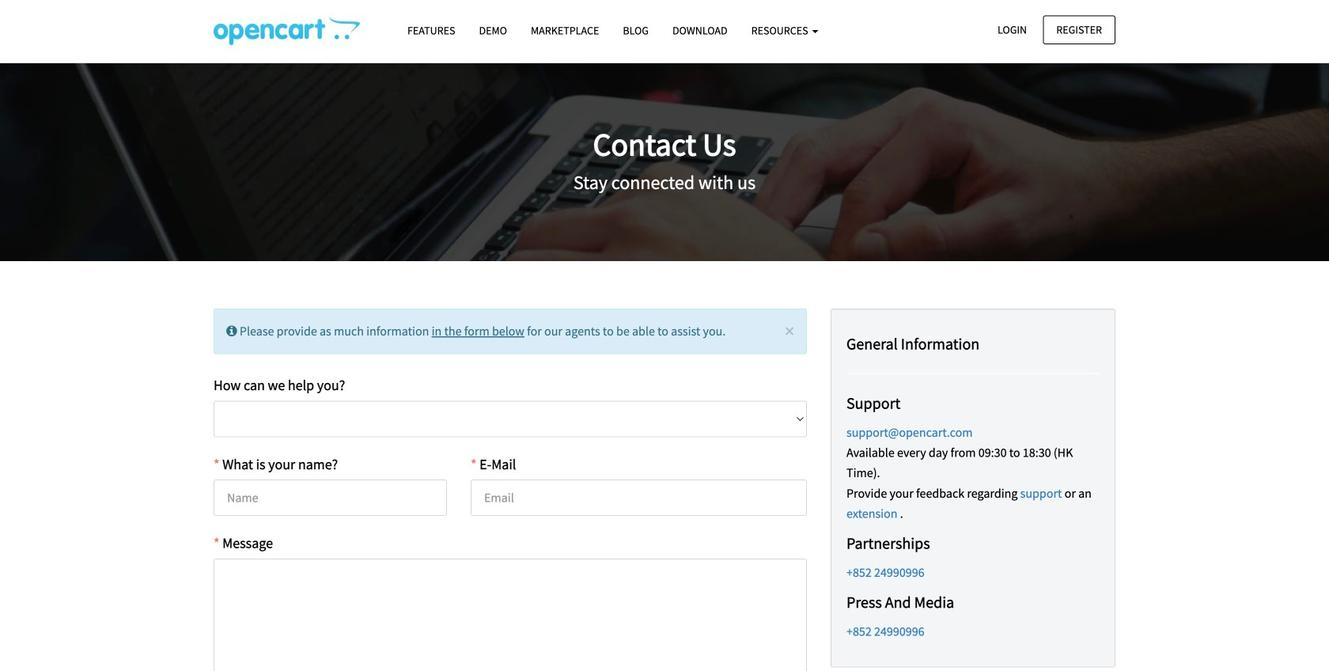 Task type: vqa. For each thing, say whether or not it's contained in the screenshot.
OpenCart - Contact image
yes



Task type: describe. For each thing, give the bounding box(es) containing it.
opencart - contact image
[[214, 17, 360, 45]]



Task type: locate. For each thing, give the bounding box(es) containing it.
Name text field
[[214, 480, 447, 516]]

None text field
[[214, 559, 807, 671]]

info circle image
[[226, 325, 237, 337]]

Email text field
[[471, 480, 807, 516]]



